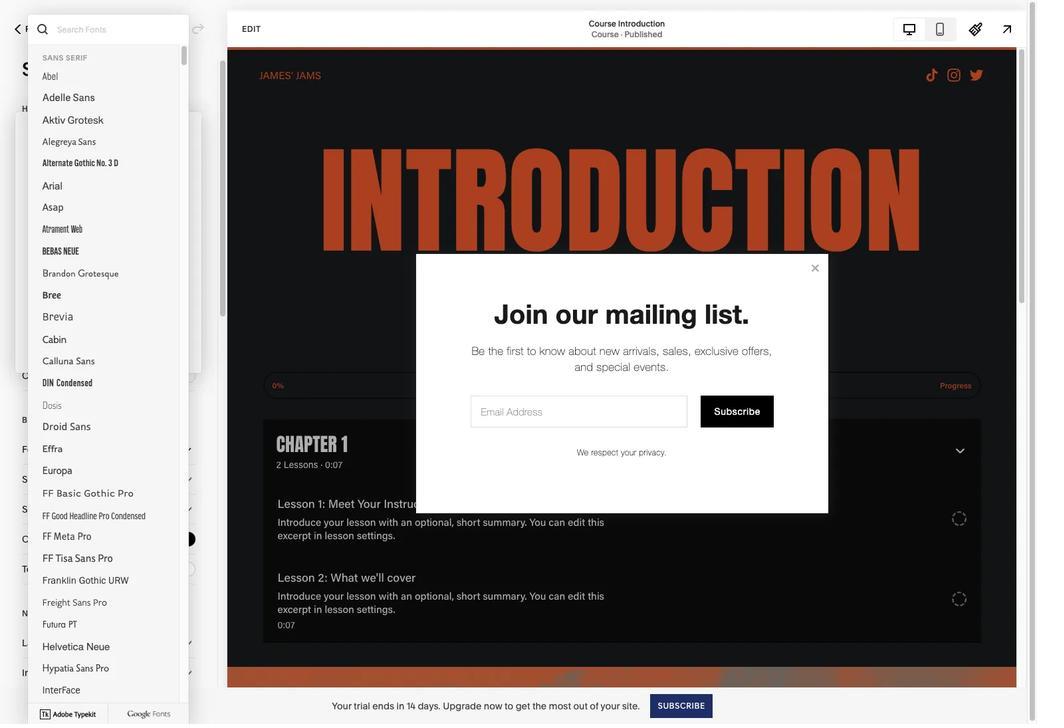 Task type: describe. For each thing, give the bounding box(es) containing it.
upgrade
[[443, 700, 482, 712]]

font button for body
[[22, 227, 195, 257]]

edit button
[[233, 17, 270, 41]]

button
[[22, 415, 57, 425]]

'helvetica neue', helvetica, arial, sans-serif
[[30, 121, 151, 146]]

color left spacing
[[22, 266, 46, 278]]

edit
[[242, 24, 261, 34]]

·
[[621, 29, 623, 39]]

23 font preview image from the top
[[28, 549, 189, 570]]

'helvetica
[[30, 121, 67, 131]]

course introduction course · published
[[589, 18, 665, 39]]

5 font preview image from the top
[[28, 154, 189, 176]]

3 font preview image from the top
[[28, 110, 189, 132]]

12 font preview image from the top
[[28, 307, 189, 329]]

styles
[[22, 58, 76, 80]]

introduction
[[618, 18, 665, 28]]

1 font preview image from the top
[[28, 66, 189, 88]]

neue',
[[69, 121, 92, 131]]

11 font preview image from the top
[[28, 285, 189, 307]]

20 font preview image from the top
[[28, 483, 189, 505]]

17 font preview image from the top
[[28, 417, 189, 439]]

25 font preview image from the top
[[28, 592, 189, 614]]

4 color button from the top
[[22, 525, 195, 554]]

13 font preview image from the top
[[28, 329, 189, 351]]

1 color button from the top
[[22, 154, 195, 183]]

sans
[[43, 53, 64, 62]]

1 vertical spatial course
[[591, 29, 619, 39]]

6 font preview image from the top
[[28, 176, 189, 197]]

spacing
[[58, 259, 94, 271]]

8 font preview image from the top
[[28, 219, 189, 241]]

22 font preview image from the top
[[28, 527, 189, 549]]

newsletter sign up
[[22, 608, 114, 618]]

color inside color behind text "button"
[[22, 370, 46, 382]]

sans-
[[30, 136, 51, 146]]

promotional pop-up
[[25, 24, 123, 34]]

letter
[[30, 259, 55, 271]]

18 font preview image from the top
[[28, 439, 189, 461]]

your
[[601, 700, 620, 712]]

text inside "button"
[[22, 563, 40, 575]]

out
[[573, 700, 588, 712]]

your trial ends in 14 days. upgrade now to get the most out of your site.
[[332, 700, 640, 712]]

promotional pop-up button
[[0, 15, 138, 44]]

ends
[[372, 700, 394, 712]]

letter spacing
[[30, 259, 94, 271]]

newsletter
[[22, 608, 77, 618]]

trial
[[354, 700, 370, 712]]

size
[[30, 217, 48, 229]]

modal dialog containing sans serif
[[28, 15, 189, 724]]

serif
[[66, 53, 87, 62]]

published
[[625, 29, 662, 39]]

sans serif
[[43, 53, 87, 62]]



Task type: locate. For each thing, give the bounding box(es) containing it.
your
[[332, 700, 352, 712]]

0 vertical spatial font button
[[22, 124, 195, 153]]

1 font from the top
[[22, 132, 41, 144]]

now
[[484, 700, 502, 712]]

3 font button from the top
[[22, 435, 195, 464]]

color
[[22, 162, 46, 174], [22, 266, 46, 278], [22, 340, 46, 352], [22, 370, 46, 382], [22, 533, 46, 545], [42, 563, 66, 575]]

9 font preview image from the top
[[28, 241, 189, 263]]

behind
[[48, 370, 79, 382]]

Search Fonts text field
[[28, 15, 189, 44]]

26 font preview image from the top
[[28, 614, 189, 636]]

color up text color at the left of page
[[22, 533, 46, 545]]

pop-
[[91, 24, 112, 34]]

of
[[590, 700, 599, 712]]

1 vertical spatial up
[[103, 608, 114, 618]]

font down size
[[22, 236, 41, 248]]

up inside button
[[112, 24, 123, 34]]

text color
[[22, 563, 66, 575]]

1 vertical spatial text
[[22, 563, 40, 575]]

up for newsletter sign up
[[103, 608, 114, 618]]

14 font preview image from the top
[[28, 351, 189, 373]]

color button
[[22, 154, 195, 183], [22, 257, 195, 287], [22, 331, 195, 360], [22, 525, 195, 554]]

body
[[22, 207, 46, 217]]

course left the ·
[[591, 29, 619, 39]]

color inside "text color" "button"
[[42, 563, 66, 575]]

background
[[22, 311, 82, 321]]

in
[[397, 700, 404, 712]]

14
[[407, 700, 416, 712]]

29 font preview image from the top
[[28, 680, 189, 702]]

font for button
[[22, 443, 41, 455]]

promotional
[[25, 24, 89, 34]]

height
[[51, 332, 80, 344]]

0 horizontal spatial text
[[22, 563, 40, 575]]

1 horizontal spatial text
[[81, 370, 99, 382]]

21 font preview image from the top
[[28, 505, 189, 527]]

font button
[[22, 124, 195, 153], [22, 227, 195, 257], [22, 435, 195, 464]]

font
[[22, 132, 41, 144], [22, 236, 41, 248], [22, 443, 41, 455]]

color left height
[[22, 340, 46, 352]]

1 vertical spatial font button
[[22, 227, 195, 257]]

modal dialog containing size
[[15, 112, 201, 373]]

2 vertical spatial font
[[22, 443, 41, 455]]

color left behind
[[22, 370, 46, 382]]

text color button
[[22, 555, 195, 584]]

font for headline
[[22, 132, 41, 144]]

the
[[532, 700, 547, 712]]

font preview image
[[28, 66, 189, 88], [28, 88, 189, 110], [28, 110, 189, 132], [28, 132, 189, 154], [28, 154, 189, 176], [28, 176, 189, 197], [28, 197, 189, 219], [28, 219, 189, 241], [28, 241, 189, 263], [28, 263, 189, 285], [28, 285, 189, 307], [28, 307, 189, 329], [28, 329, 189, 351], [28, 351, 189, 373], [28, 373, 189, 395], [28, 395, 189, 417], [28, 417, 189, 439], [28, 439, 189, 461], [28, 461, 189, 483], [28, 483, 189, 505], [28, 505, 189, 527], [28, 527, 189, 549], [28, 549, 189, 570], [28, 570, 189, 592], [28, 592, 189, 614], [28, 614, 189, 636], [28, 636, 189, 658], [28, 658, 189, 680], [28, 680, 189, 702], [28, 702, 189, 724]]

text inside "button"
[[81, 370, 99, 382]]

color behind text button
[[22, 361, 195, 390]]

text right behind
[[81, 370, 99, 382]]

color up the "newsletter"
[[42, 563, 66, 575]]

text
[[81, 370, 99, 382], [22, 563, 40, 575]]

helvetica,
[[93, 121, 131, 131]]

up for promotional pop-up
[[112, 24, 123, 34]]

7 font preview image from the top
[[28, 197, 189, 219]]

up
[[112, 24, 123, 34], [103, 608, 114, 618]]

28 font preview image from the top
[[28, 658, 189, 680]]

2 font button from the top
[[22, 227, 195, 257]]

line height
[[30, 332, 80, 344]]

days.
[[418, 700, 441, 712]]

0 vertical spatial font
[[22, 132, 41, 144]]

0 vertical spatial text
[[81, 370, 99, 382]]

serif
[[51, 136, 67, 146]]

font button for button
[[22, 435, 195, 464]]

2 color button from the top
[[22, 257, 195, 287]]

course
[[589, 18, 616, 28], [591, 29, 619, 39]]

1 vertical spatial font
[[22, 236, 41, 248]]

2 font preview image from the top
[[28, 88, 189, 110]]

line
[[30, 332, 49, 344]]

10 font preview image from the top
[[28, 263, 189, 285]]

site.
[[622, 700, 640, 712]]

1 font button from the top
[[22, 124, 195, 153]]

font for body
[[22, 236, 41, 248]]

color behind text
[[22, 370, 99, 382]]

3 color button from the top
[[22, 331, 195, 360]]

3 font from the top
[[22, 443, 41, 455]]

most
[[549, 700, 571, 712]]

4 font preview image from the top
[[28, 132, 189, 154]]

font button for headline
[[22, 124, 195, 153]]

27 font preview image from the top
[[28, 636, 189, 658]]

None field
[[144, 215, 187, 230], [144, 258, 187, 273], [144, 330, 187, 345], [144, 215, 187, 230], [144, 258, 187, 273], [144, 330, 187, 345]]

16 font preview image from the top
[[28, 395, 189, 417]]

2 vertical spatial font button
[[22, 435, 195, 464]]

0 vertical spatial up
[[112, 24, 123, 34]]

2 font from the top
[[22, 236, 41, 248]]

color down sans-
[[22, 162, 46, 174]]

headline
[[22, 104, 65, 114]]

font down 'helvetica on the top left of page
[[22, 132, 41, 144]]

24 font preview image from the top
[[28, 570, 189, 592]]

tab list
[[894, 18, 955, 40]]

0 vertical spatial course
[[589, 18, 616, 28]]

course left "introduction"
[[589, 18, 616, 28]]

sign
[[80, 608, 100, 618]]

get
[[516, 700, 530, 712]]

text up the "newsletter"
[[22, 563, 40, 575]]

to
[[505, 700, 513, 712]]

30 font preview image from the top
[[28, 702, 189, 724]]

font down button
[[22, 443, 41, 455]]

19 font preview image from the top
[[28, 461, 189, 483]]

modal dialog
[[28, 15, 189, 724], [15, 112, 201, 373]]

arial,
[[132, 121, 151, 131]]

None range field
[[30, 237, 187, 243], [30, 280, 187, 285], [30, 352, 187, 358], [30, 237, 187, 243], [30, 280, 187, 285], [30, 352, 187, 358]]

15 font preview image from the top
[[28, 373, 189, 395]]



Task type: vqa. For each thing, say whether or not it's contained in the screenshot.
leftmost Fonts
no



